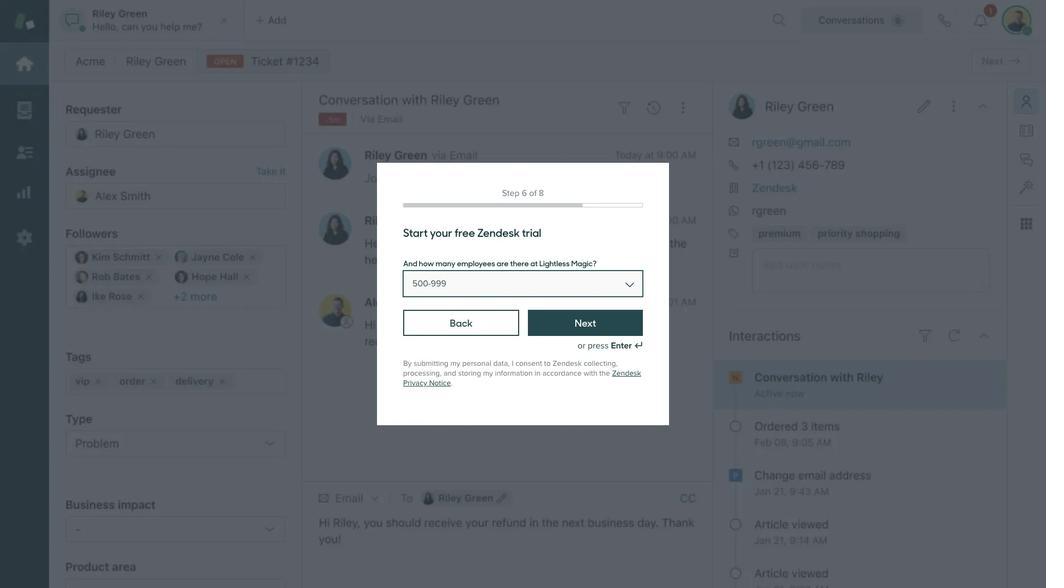 Task type: locate. For each thing, give the bounding box(es) containing it.
many
[[436, 258, 456, 269]]

storing
[[458, 369, 481, 378]]

with
[[584, 369, 597, 378]]

information
[[495, 369, 533, 378]]

in
[[535, 369, 541, 378]]

and
[[444, 369, 456, 378]]

1 vertical spatial my
[[483, 369, 493, 378]]

start
[[403, 225, 428, 240]]

zendesk up accordance
[[553, 359, 582, 368]]

zendesk privacy notice link
[[403, 369, 641, 388]]

magic
[[571, 258, 593, 269]]

zendesk up and how many employees are there at lightless magic ?
[[477, 225, 520, 240]]

by
[[403, 359, 412, 368]]

0 vertical spatial my
[[450, 359, 460, 368]]

my
[[450, 359, 460, 368], [483, 369, 493, 378]]

your
[[430, 225, 452, 240]]

.
[[451, 379, 453, 388]]

1 vertical spatial zendesk
[[553, 359, 582, 368]]

1 horizontal spatial zendesk
[[553, 359, 582, 368]]

accordance
[[543, 369, 582, 378]]

there
[[510, 258, 529, 269]]

my up and
[[450, 359, 460, 368]]

8
[[539, 188, 544, 199]]

and
[[403, 258, 417, 269]]

zendesk
[[477, 225, 520, 240], [553, 359, 582, 368], [612, 369, 641, 378]]

trial
[[522, 225, 541, 240]]

0 vertical spatial zendesk
[[477, 225, 520, 240]]

and how many employees are there at lightless magic ?
[[403, 258, 597, 269]]

2 horizontal spatial zendesk
[[612, 369, 641, 378]]

2 vertical spatial zendesk
[[612, 369, 641, 378]]

step
[[502, 188, 520, 199]]

1 horizontal spatial my
[[483, 369, 493, 378]]

are
[[497, 258, 509, 269]]

zendesk inside "zendesk privacy notice"
[[612, 369, 641, 378]]

the
[[599, 369, 610, 378]]

submitting
[[414, 359, 449, 368]]

my down personal
[[483, 369, 493, 378]]

how
[[419, 258, 434, 269]]

to
[[544, 359, 551, 368]]

zendesk right the the
[[612, 369, 641, 378]]



Task type: describe. For each thing, give the bounding box(es) containing it.
at
[[530, 258, 538, 269]]

start your free zendesk trial
[[403, 225, 541, 240]]

0 horizontal spatial my
[[450, 359, 460, 368]]

i
[[512, 359, 514, 368]]

collecting,
[[584, 359, 618, 368]]

notice
[[429, 379, 451, 388]]

lightless
[[539, 258, 570, 269]]

next button
[[528, 310, 643, 336]]

press
[[588, 341, 609, 351]]

or press enter
[[578, 341, 632, 351]]

6
[[522, 188, 527, 199]]

next
[[575, 316, 596, 330]]

consent
[[516, 359, 542, 368]]

data,
[[493, 359, 510, 368]]

employees
[[457, 258, 495, 269]]

zendesk privacy notice
[[403, 369, 641, 388]]

zendesk inside by submitting my personal data, i consent to zendesk collecting, processing, and storing my information in accordance with the
[[553, 359, 582, 368]]

product ui image
[[0, 0, 1046, 588]]

0 horizontal spatial zendesk
[[477, 225, 520, 240]]

privacy
[[403, 379, 427, 388]]

free
[[455, 225, 475, 240]]

step 6 of 8
[[502, 188, 544, 199]]

enter image
[[634, 342, 643, 350]]

or
[[578, 341, 586, 351]]

back button
[[403, 310, 519, 336]]

back
[[450, 316, 473, 330]]

?
[[593, 258, 597, 269]]

enter
[[611, 341, 632, 351]]

processing,
[[403, 369, 442, 378]]

by submitting my personal data, i consent to zendesk collecting, processing, and storing my information in accordance with the
[[403, 359, 618, 378]]

personal
[[462, 359, 491, 368]]

of
[[529, 188, 537, 199]]



Task type: vqa. For each thing, say whether or not it's contained in the screenshot.
data,
yes



